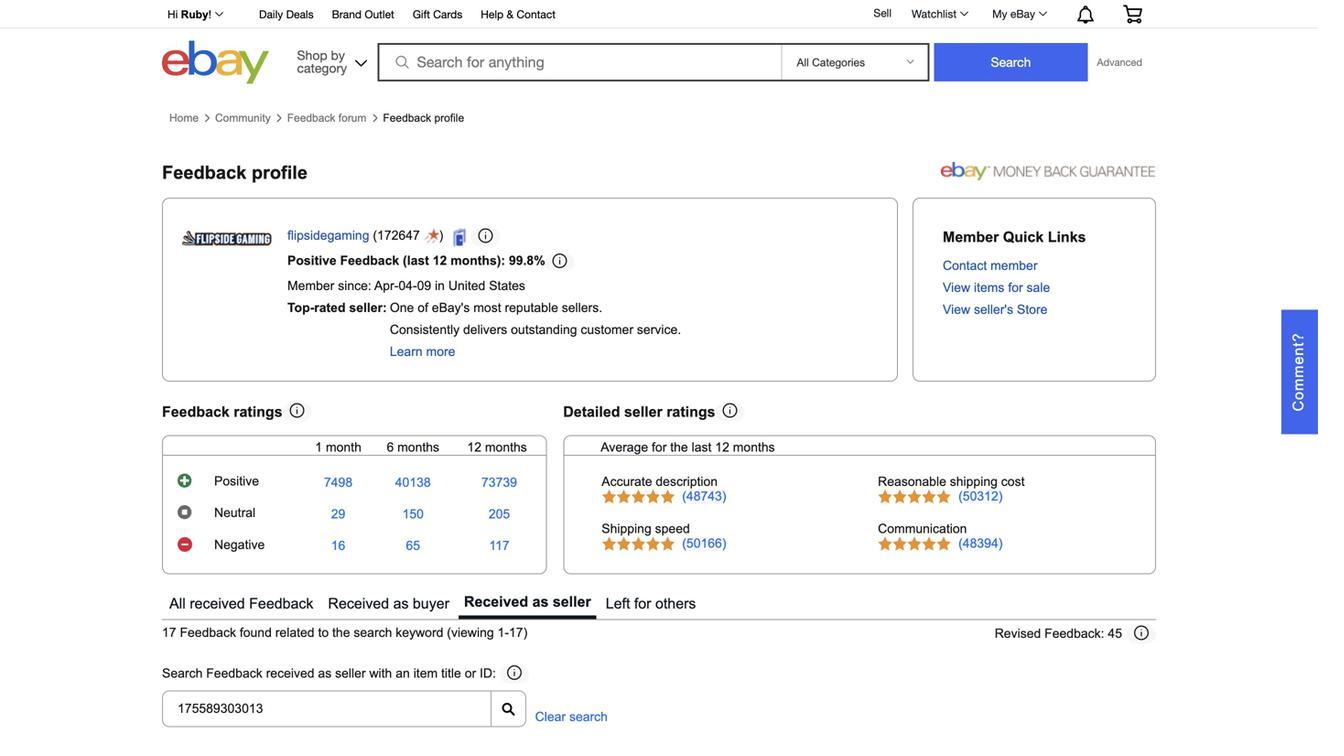 Task type: describe. For each thing, give the bounding box(es) containing it.
comment?
[[1291, 333, 1307, 412]]

17)
[[509, 626, 528, 640]]

learn
[[390, 345, 423, 359]]

150 button
[[402, 507, 424, 522]]

contact inside account navigation
[[517, 8, 556, 21]]

items
[[974, 281, 1005, 295]]

1 horizontal spatial 12
[[467, 440, 482, 455]]

for for left for others
[[634, 595, 651, 612]]

48743 ratings received on accurate description. click to check average rating. element
[[682, 490, 727, 504]]

ebay money back guarantee policy image
[[941, 159, 1156, 181]]

title
[[441, 667, 461, 681]]

forum
[[339, 112, 367, 124]]

in
[[435, 279, 445, 293]]

2 ratings from the left
[[667, 404, 716, 420]]

none submit inside shop by category banner
[[934, 43, 1088, 81]]

profile for "feedback profile" link
[[434, 112, 464, 124]]

flipsidegaming ( 172647
[[288, 229, 420, 243]]

gift cards link
[[413, 5, 463, 25]]

73739 button
[[482, 476, 517, 490]]

customer
[[581, 323, 634, 337]]

my
[[993, 7, 1008, 20]]

clear search button
[[535, 710, 608, 725]]

member quick links
[[943, 229, 1086, 245]]

16
[[331, 539, 346, 553]]

months for 12 months
[[485, 440, 527, 455]]

buyer
[[413, 595, 450, 612]]

daily deals
[[259, 8, 314, 21]]

detailed
[[563, 404, 620, 420]]

sell link
[[866, 7, 900, 19]]

left
[[606, 595, 630, 612]]

65 button
[[406, 539, 420, 554]]

watchlist
[[912, 7, 957, 20]]

positive for positive
[[214, 475, 259, 489]]

1
[[315, 440, 322, 455]]

1 vertical spatial received
[[266, 667, 315, 681]]

shipping
[[950, 475, 998, 489]]

as for seller
[[533, 594, 549, 610]]

service.
[[637, 323, 681, 337]]

your shopping cart image
[[1123, 5, 1144, 23]]

117
[[489, 539, 510, 553]]

or
[[465, 667, 476, 681]]

feedback score is 172647 element
[[377, 229, 420, 246]]

hi
[[168, 8, 178, 21]]

contact member view items for sale view seller's store
[[943, 259, 1050, 317]]

community link
[[215, 112, 271, 124]]

months for 6 months
[[397, 440, 440, 455]]

shop by category
[[297, 48, 347, 76]]

09
[[417, 279, 431, 293]]

member
[[991, 259, 1038, 273]]

0 horizontal spatial seller
[[335, 667, 366, 681]]

cards
[[433, 8, 463, 21]]

item
[[414, 667, 438, 681]]

accurate
[[602, 475, 652, 489]]

1 view from the top
[[943, 281, 971, 295]]

205
[[489, 507, 510, 521]]

last
[[692, 440, 712, 455]]

flipsidegaming link
[[288, 229, 369, 246]]

172647
[[377, 229, 420, 243]]

member for member quick links
[[943, 229, 999, 245]]

shop
[[297, 48, 327, 63]]

&
[[507, 8, 514, 21]]

2 horizontal spatial seller
[[624, 404, 663, 420]]

to
[[318, 626, 329, 640]]

one
[[390, 301, 414, 315]]

search inside button
[[569, 710, 608, 724]]

all received feedback
[[169, 595, 314, 612]]

brand
[[332, 8, 362, 21]]

found
[[240, 626, 272, 640]]

consistently
[[390, 323, 460, 337]]

sellers.
[[562, 301, 603, 315]]

0 horizontal spatial as
[[318, 667, 332, 681]]

1 vertical spatial the
[[332, 626, 350, 640]]

description
[[656, 475, 718, 489]]

Search for anything text field
[[380, 45, 778, 80]]

contact inside contact member view items for sale view seller's store
[[943, 259, 987, 273]]

home
[[169, 112, 199, 124]]

feedback profile page for flipsidegaming element
[[162, 162, 308, 183]]

7498 button
[[324, 476, 353, 490]]

my ebay
[[993, 7, 1036, 20]]

for inside contact member view items for sale view seller's store
[[1008, 281, 1023, 295]]

(viewing
[[447, 626, 494, 640]]

left for others
[[606, 595, 696, 612]]

(50312) button
[[959, 490, 1003, 504]]

1 month
[[315, 440, 362, 455]]

29
[[331, 507, 346, 521]]

ruby
[[181, 8, 208, 21]]

of
[[418, 301, 428, 315]]

all received feedback button
[[164, 589, 319, 619]]

communication
[[878, 522, 967, 536]]

positive for positive feedback (last 12 months): 99.8%
[[288, 254, 337, 268]]

2 horizontal spatial 12
[[715, 440, 730, 455]]

clear search
[[535, 710, 608, 724]]

average
[[601, 440, 648, 455]]

(50312)
[[959, 490, 1003, 504]]

related
[[275, 626, 315, 640]]

sale
[[1027, 281, 1050, 295]]

help
[[481, 8, 504, 21]]

advanced link
[[1088, 44, 1152, 81]]

(
[[373, 229, 377, 243]]

watchlist link
[[902, 3, 977, 25]]

reputable
[[505, 301, 558, 315]]

neutral
[[214, 506, 256, 520]]

feedback inside button
[[249, 595, 314, 612]]

feedback ratings
[[162, 404, 283, 420]]

more
[[426, 345, 455, 359]]

seller inside 'button'
[[553, 594, 591, 610]]

e.g. Vintage 1970's Gibson Guitars text field
[[162, 691, 492, 728]]

id:
[[480, 667, 496, 681]]



Task type: vqa. For each thing, say whether or not it's contained in the screenshot.
Protection
no



Task type: locate. For each thing, give the bounding box(es) containing it.
search right clear
[[569, 710, 608, 724]]

sell
[[874, 7, 892, 19]]

quick
[[1003, 229, 1044, 245]]

0 vertical spatial received
[[190, 595, 245, 612]]

(48394)
[[959, 537, 1003, 551]]

48394 ratings received on communication. click to check average rating. element
[[959, 537, 1003, 551]]

0 horizontal spatial the
[[332, 626, 350, 640]]

ratings
[[234, 404, 283, 420], [667, 404, 716, 420]]

months up 73739
[[485, 440, 527, 455]]

profile for feedback profile page for flipsidegaming element
[[252, 162, 308, 183]]

0 vertical spatial for
[[1008, 281, 1023, 295]]

0 horizontal spatial months
[[397, 440, 440, 455]]

click to go to flipsidegaming ebay store image
[[453, 229, 471, 247]]

1 vertical spatial contact
[[943, 259, 987, 273]]

16 button
[[331, 539, 346, 554]]

for
[[1008, 281, 1023, 295], [652, 440, 667, 455], [634, 595, 651, 612]]

0 horizontal spatial profile
[[252, 162, 308, 183]]

1 horizontal spatial seller
[[553, 594, 591, 610]]

(48394) button
[[959, 537, 1003, 551]]

received
[[190, 595, 245, 612], [266, 667, 315, 681]]

view left seller's
[[943, 303, 971, 317]]

2 view from the top
[[943, 303, 971, 317]]

1 horizontal spatial feedback profile
[[383, 112, 464, 124]]

the right to
[[332, 626, 350, 640]]

0 horizontal spatial received
[[328, 595, 389, 612]]

revised feedback: 45
[[995, 627, 1123, 641]]

1 horizontal spatial search
[[569, 710, 608, 724]]

(50166)
[[682, 537, 727, 551]]

0 horizontal spatial positive
[[214, 475, 259, 489]]

40138 button
[[395, 476, 431, 490]]

6 months
[[387, 440, 440, 455]]

revised
[[995, 627, 1041, 641]]

12 right (last
[[433, 254, 447, 268]]

1 horizontal spatial received
[[266, 667, 315, 681]]

brand outlet link
[[332, 5, 394, 25]]

help & contact
[[481, 8, 556, 21]]

1 horizontal spatial profile
[[434, 112, 464, 124]]

50166 ratings received on shipping speed. click to check average rating. element
[[682, 537, 727, 551]]

search down received as buyer button
[[354, 626, 392, 640]]

seller's
[[974, 303, 1014, 317]]

feedback:
[[1045, 627, 1105, 641]]

received inside 'button'
[[464, 594, 528, 610]]

1 horizontal spatial received
[[464, 594, 528, 610]]

0 horizontal spatial search
[[354, 626, 392, 640]]

12 months
[[467, 440, 527, 455]]

detailed seller ratings
[[563, 404, 716, 420]]

1 horizontal spatial for
[[652, 440, 667, 455]]

help & contact link
[[481, 5, 556, 25]]

received
[[464, 594, 528, 610], [328, 595, 389, 612]]

received inside button
[[190, 595, 245, 612]]

received right all at the bottom of the page
[[190, 595, 245, 612]]

seller:
[[349, 301, 387, 315]]

1-
[[498, 626, 509, 640]]

0 vertical spatial member
[[943, 229, 999, 245]]

since:
[[338, 279, 372, 293]]

1 vertical spatial seller
[[553, 594, 591, 610]]

member up contact member link
[[943, 229, 999, 245]]

links
[[1048, 229, 1086, 245]]

65
[[406, 539, 420, 553]]

feedback profile for "feedback profile" link
[[383, 112, 464, 124]]

150
[[402, 507, 424, 521]]

shop by category button
[[289, 41, 371, 80]]

1 vertical spatial member
[[288, 279, 335, 293]]

1 months from the left
[[397, 440, 440, 455]]

0 horizontal spatial received
[[190, 595, 245, 612]]

received as buyer button
[[323, 589, 455, 619]]

user profile for flipsidegaming image
[[181, 230, 273, 247]]

united
[[449, 279, 486, 293]]

1 horizontal spatial contact
[[943, 259, 987, 273]]

None submit
[[934, 43, 1088, 81]]

average for the last 12 months
[[601, 440, 775, 455]]

feedback
[[287, 112, 335, 124], [383, 112, 431, 124], [162, 162, 247, 183], [340, 254, 399, 268], [162, 404, 230, 420], [249, 595, 314, 612], [180, 626, 236, 640], [206, 667, 263, 681]]

brand outlet
[[332, 8, 394, 21]]

contact member link
[[943, 259, 1038, 273]]

received up 1-
[[464, 594, 528, 610]]

as inside 'button'
[[533, 594, 549, 610]]

12 right 6 months
[[467, 440, 482, 455]]

(48743)
[[682, 490, 727, 504]]

contact right the &
[[517, 8, 556, 21]]

as for buyer
[[393, 595, 409, 612]]

for up 'accurate description'
[[652, 440, 667, 455]]

for inside "button"
[[634, 595, 651, 612]]

month
[[326, 440, 362, 455]]

learn more link
[[390, 345, 455, 359]]

3 months from the left
[[733, 440, 775, 455]]

0 vertical spatial contact
[[517, 8, 556, 21]]

received for received as buyer
[[328, 595, 389, 612]]

advanced
[[1097, 56, 1143, 68]]

0 vertical spatial view
[[943, 281, 971, 295]]

45
[[1108, 627, 1123, 641]]

1 vertical spatial view
[[943, 303, 971, 317]]

99.8%
[[509, 254, 545, 268]]

received down related
[[266, 667, 315, 681]]

17
[[162, 626, 176, 640]]

0 horizontal spatial for
[[634, 595, 651, 612]]

received up 17 feedback found related to the search keyword (viewing 1-17)
[[328, 595, 389, 612]]

0 horizontal spatial 12
[[433, 254, 447, 268]]

store
[[1017, 303, 1048, 317]]

(last
[[403, 254, 429, 268]]

others
[[656, 595, 696, 612]]

positive up "neutral"
[[214, 475, 259, 489]]

0 vertical spatial positive
[[288, 254, 337, 268]]

feedback profile for feedback profile page for flipsidegaming element
[[162, 162, 308, 183]]

1 vertical spatial for
[[652, 440, 667, 455]]

0 vertical spatial the
[[670, 440, 688, 455]]

12 right last
[[715, 440, 730, 455]]

contact up items
[[943, 259, 987, 273]]

2 horizontal spatial for
[[1008, 281, 1023, 295]]

received as seller
[[464, 594, 591, 610]]

member inside member since: apr-04-09 in united states top-rated seller: one of ebay's most reputable sellers. consistently delivers outstanding customer service. learn more
[[288, 279, 335, 293]]

gift cards
[[413, 8, 463, 21]]

feedback profile down 'community' link
[[162, 162, 308, 183]]

delivers
[[463, 323, 507, 337]]

2 horizontal spatial as
[[533, 594, 549, 610]]

reasonable shipping cost
[[878, 475, 1025, 489]]

for for average for the last 12 months
[[652, 440, 667, 455]]

negative
[[214, 538, 265, 552]]

feedback profile link
[[383, 112, 464, 124]]

1 vertical spatial feedback profile
[[162, 162, 308, 183]]

community
[[215, 112, 271, 124]]

view seller's store link
[[943, 303, 1048, 317]]

1 horizontal spatial member
[[943, 229, 999, 245]]

117 button
[[489, 539, 510, 554]]

outlet
[[365, 8, 394, 21]]

ebay
[[1011, 7, 1036, 20]]

shipping
[[602, 522, 652, 536]]

rated
[[314, 301, 346, 315]]

deals
[[286, 8, 314, 21]]

member for member since: apr-04-09 in united states top-rated seller: one of ebay's most reputable sellers. consistently delivers outstanding customer service. learn more
[[288, 279, 335, 293]]

for down member
[[1008, 281, 1023, 295]]

2 months from the left
[[485, 440, 527, 455]]

feedback profile main content
[[162, 103, 1318, 744]]

1 ratings from the left
[[234, 404, 283, 420]]

member up top- at the top of page
[[288, 279, 335, 293]]

0 vertical spatial feedback profile
[[383, 112, 464, 124]]

received inside received as buyer button
[[328, 595, 389, 612]]

04-
[[399, 279, 417, 293]]

0 horizontal spatial member
[[288, 279, 335, 293]]

flipsidegaming
[[288, 229, 369, 243]]

1 horizontal spatial ratings
[[667, 404, 716, 420]]

months):
[[451, 254, 505, 268]]

!
[[208, 8, 212, 21]]

(50166) button
[[682, 537, 727, 551]]

205 button
[[489, 507, 510, 522]]

0 horizontal spatial ratings
[[234, 404, 283, 420]]

2 vertical spatial for
[[634, 595, 651, 612]]

left for others button
[[600, 589, 702, 619]]

2 vertical spatial seller
[[335, 667, 366, 681]]

0 vertical spatial search
[[354, 626, 392, 640]]

50312 ratings received on reasonable shipping cost. click to check average rating. element
[[959, 490, 1003, 504]]

1 horizontal spatial the
[[670, 440, 688, 455]]

feedback profile
[[383, 112, 464, 124], [162, 162, 308, 183]]

6
[[387, 440, 394, 455]]

account navigation
[[157, 0, 1156, 28]]

2 horizontal spatial months
[[733, 440, 775, 455]]

1 vertical spatial search
[[569, 710, 608, 724]]

1 vertical spatial profile
[[252, 162, 308, 183]]

received for received as seller
[[464, 594, 528, 610]]

positive feedback (last 12 months): 99.8%
[[288, 254, 545, 268]]

months
[[397, 440, 440, 455], [485, 440, 527, 455], [733, 440, 775, 455]]

feedback forum link
[[287, 112, 367, 124]]

0 vertical spatial profile
[[434, 112, 464, 124]]

months right last
[[733, 440, 775, 455]]

shop by category banner
[[157, 0, 1156, 89]]

1 horizontal spatial as
[[393, 595, 409, 612]]

contact
[[517, 8, 556, 21], [943, 259, 987, 273]]

positive
[[288, 254, 337, 268], [214, 475, 259, 489]]

accurate description
[[602, 475, 718, 489]]

0 horizontal spatial feedback profile
[[162, 162, 308, 183]]

months right 6
[[397, 440, 440, 455]]

seller left left
[[553, 594, 591, 610]]

1 vertical spatial positive
[[214, 475, 259, 489]]

seller up average
[[624, 404, 663, 420]]

gift
[[413, 8, 430, 21]]

the left last
[[670, 440, 688, 455]]

seller left with
[[335, 667, 366, 681]]

for right left
[[634, 595, 651, 612]]

positive down the flipsidegaming link
[[288, 254, 337, 268]]

as inside button
[[393, 595, 409, 612]]

1 horizontal spatial months
[[485, 440, 527, 455]]

feedback profile right forum
[[383, 112, 464, 124]]

shipping speed
[[602, 522, 690, 536]]

0 horizontal spatial contact
[[517, 8, 556, 21]]

search
[[162, 667, 203, 681]]

apr-
[[374, 279, 399, 293]]

0 vertical spatial seller
[[624, 404, 663, 420]]

1 horizontal spatial positive
[[288, 254, 337, 268]]

7498
[[324, 476, 353, 490]]

view left items
[[943, 281, 971, 295]]

29 button
[[331, 507, 346, 522]]



